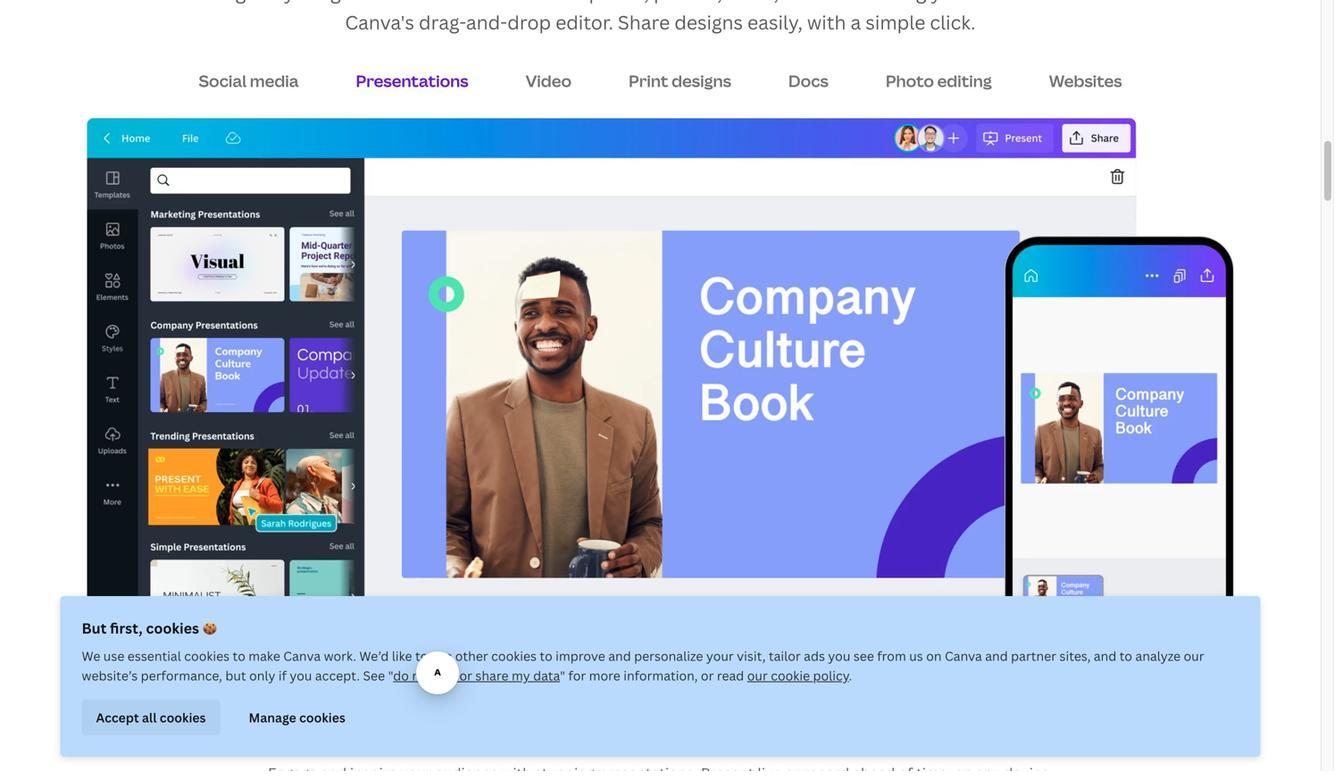 Task type: locate. For each thing, give the bounding box(es) containing it.
0 horizontal spatial "
[[388, 667, 393, 684]]

0 horizontal spatial with
[[345, 0, 384, 5]]

1 horizontal spatial canva
[[945, 648, 982, 665]]

you
[[828, 648, 850, 665], [290, 667, 312, 684]]

bring
[[879, 0, 926, 5]]

2 use from the left
[[431, 648, 452, 665]]

with right 'life'
[[1085, 0, 1124, 5]]

drop
[[507, 9, 551, 35]]

or
[[459, 667, 472, 684], [701, 667, 714, 684]]

photo editing
[[886, 70, 992, 92]]

1 vertical spatial your
[[706, 648, 734, 665]]

" left for
[[560, 667, 565, 684]]

0 horizontal spatial use
[[103, 648, 124, 665]]

1 vertical spatial you
[[290, 667, 312, 684]]

print designs
[[629, 70, 731, 92]]

with down more.
[[807, 9, 846, 35]]

canva up if
[[283, 648, 321, 665]]

0 horizontal spatial or
[[459, 667, 472, 684]]

you up policy
[[828, 648, 850, 665]]

0 horizontal spatial you
[[290, 667, 312, 684]]

of
[[489, 0, 507, 5]]

use up website's
[[103, 648, 124, 665]]

more
[[589, 667, 620, 684]]

0 horizontal spatial canva
[[283, 648, 321, 665]]

"
[[388, 667, 393, 684], [560, 667, 565, 684]]

to
[[1029, 0, 1048, 5], [233, 648, 245, 665], [415, 648, 428, 665], [540, 648, 552, 665], [1120, 648, 1132, 665]]

with
[[345, 0, 384, 5], [1085, 0, 1124, 5], [807, 9, 846, 35]]

more.
[[822, 0, 874, 5]]

analyze
[[1135, 648, 1181, 665]]

0 horizontal spatial your
[[706, 648, 734, 665]]

0 vertical spatial designs
[[674, 9, 743, 35]]

cookie
[[771, 667, 810, 684]]

templates,
[[553, 0, 649, 5]]

0 vertical spatial your
[[931, 0, 972, 5]]

video
[[526, 70, 571, 92]]

designs
[[674, 9, 743, 35], [672, 70, 731, 92]]

designs right print at top
[[672, 70, 731, 92]]

our right analyze
[[1184, 648, 1204, 665]]

ads
[[804, 648, 825, 665]]

0 horizontal spatial our
[[747, 667, 768, 684]]

our down visit,
[[747, 667, 768, 684]]

read
[[717, 667, 744, 684]]

1 vertical spatial our
[[747, 667, 768, 684]]

designs inside design anything with thousands of free templates, photos, fonts, and more. bring your ideas to life with canva's drag-and-drop editor. share designs easily, with a simple click.
[[674, 9, 743, 35]]

share
[[475, 667, 509, 684]]

with up canva's
[[345, 0, 384, 5]]

and up easily,
[[783, 0, 818, 5]]

1 vertical spatial designs
[[672, 70, 731, 92]]

cookies right all
[[160, 709, 206, 726]]

tab list
[[87, 60, 1234, 103]]

social media button
[[188, 64, 309, 100]]

to left 'life'
[[1029, 0, 1048, 5]]

and inside design anything with thousands of free templates, photos, fonts, and more. bring your ideas to life with canva's drag-and-drop editor. share designs easily, with a simple click.
[[783, 0, 818, 5]]

use
[[103, 648, 124, 665], [431, 648, 452, 665]]

like
[[392, 648, 412, 665]]

our
[[1184, 648, 1204, 665], [747, 667, 768, 684]]

your up read
[[706, 648, 734, 665]]

canva's
[[345, 9, 414, 35]]

make
[[248, 648, 280, 665]]

for
[[568, 667, 586, 684]]

and
[[783, 0, 818, 5], [608, 648, 631, 665], [985, 648, 1008, 665], [1094, 648, 1116, 665]]

canva
[[283, 648, 321, 665], [945, 648, 982, 665]]

1 horizontal spatial your
[[931, 0, 972, 5]]

1 horizontal spatial you
[[828, 648, 850, 665]]

you right if
[[290, 667, 312, 684]]

1 " from the left
[[388, 667, 393, 684]]

or right sell
[[459, 667, 472, 684]]

to up the data
[[540, 648, 552, 665]]

0 vertical spatial our
[[1184, 648, 1204, 665]]

your up click.
[[931, 0, 972, 5]]

1 horizontal spatial or
[[701, 667, 714, 684]]

improve
[[556, 648, 605, 665]]

websites button
[[1038, 64, 1133, 100]]

essential
[[128, 648, 181, 665]]

ideas
[[977, 0, 1024, 5]]

1 horizontal spatial our
[[1184, 648, 1204, 665]]

your
[[931, 0, 972, 5], [706, 648, 734, 665]]

sites,
[[1059, 648, 1091, 665]]

click.
[[930, 9, 976, 35]]

manage cookies button
[[234, 700, 360, 736]]

easily,
[[747, 9, 803, 35]]

cookies down accept.
[[299, 709, 345, 726]]

cookies inside button
[[160, 709, 206, 726]]

designs down photos,
[[674, 9, 743, 35]]

to left analyze
[[1120, 648, 1132, 665]]

other
[[455, 648, 488, 665]]

we use essential cookies to make canva work. we'd like to use other cookies to improve and personalize your visit, tailor ads you see from us on canva and partner sites, and to analyze our website's performance, but only if you accept. see "
[[82, 648, 1204, 684]]

partner
[[1011, 648, 1056, 665]]

1 horizontal spatial "
[[560, 667, 565, 684]]

2 canva from the left
[[945, 648, 982, 665]]

canva right on
[[945, 648, 982, 665]]

accept.
[[315, 667, 360, 684]]

design
[[196, 0, 257, 5]]

manage
[[249, 709, 296, 726]]

cookies
[[146, 619, 199, 638], [184, 648, 230, 665], [491, 648, 537, 665], [160, 709, 206, 726], [299, 709, 345, 726]]

" right see
[[388, 667, 393, 684]]

or left read
[[701, 667, 714, 684]]

1 horizontal spatial use
[[431, 648, 452, 665]]

use up sell
[[431, 648, 452, 665]]

on
[[926, 648, 942, 665]]

free
[[512, 0, 549, 5]]



Task type: describe. For each thing, give the bounding box(es) containing it.
1 canva from the left
[[283, 648, 321, 665]]

but
[[82, 619, 107, 638]]

data
[[533, 667, 560, 684]]

if
[[278, 667, 287, 684]]

accept all cookies
[[96, 709, 206, 726]]

docs button
[[778, 64, 839, 100]]

accept all cookies button
[[82, 700, 220, 736]]

social media
[[199, 70, 299, 92]]

do not sell or share my data link
[[393, 667, 560, 684]]

docs
[[788, 70, 828, 92]]

we'd
[[359, 648, 389, 665]]

fonts,
[[727, 0, 779, 5]]

design anything with thousands of free templates, photos, fonts, and more. bring your ideas to life with canva's drag-and-drop editor. share designs easily, with a simple click.
[[196, 0, 1124, 35]]

not
[[412, 667, 433, 684]]

simple
[[866, 9, 925, 35]]

first,
[[110, 619, 143, 638]]

performance,
[[141, 667, 222, 684]]

.
[[849, 667, 852, 684]]

thousands
[[389, 0, 484, 5]]

manage cookies
[[249, 709, 345, 726]]

and left partner
[[985, 648, 1008, 665]]

our inside we use essential cookies to make canva work. we'd like to use other cookies to improve and personalize your visit, tailor ads you see from us on canva and partner sites, and to analyze our website's performance, but only if you accept. see "
[[1184, 648, 1204, 665]]

share
[[618, 9, 670, 35]]

only
[[249, 667, 275, 684]]

to right like
[[415, 648, 428, 665]]

but first, cookies 🍪
[[82, 619, 217, 638]]

your inside we use essential cookies to make canva work. we'd like to use other cookies to improve and personalize your visit, tailor ads you see from us on canva and partner sites, and to analyze our website's performance, but only if you accept. see "
[[706, 648, 734, 665]]

editing
[[937, 70, 992, 92]]

all
[[142, 709, 157, 726]]

presentations button
[[345, 64, 479, 100]]

1 horizontal spatial with
[[807, 9, 846, 35]]

print
[[629, 70, 668, 92]]

cookies down 🍪
[[184, 648, 230, 665]]

and-
[[466, 9, 507, 35]]

1 use from the left
[[103, 648, 124, 665]]

my
[[512, 667, 530, 684]]

your inside design anything with thousands of free templates, photos, fonts, and more. bring your ideas to life with canva's drag-and-drop editor. share designs easily, with a simple click.
[[931, 0, 972, 5]]

and up do not sell or share my data " for more information, or read our cookie policy .
[[608, 648, 631, 665]]

do not sell or share my data " for more information, or read our cookie policy .
[[393, 667, 852, 684]]

website's
[[82, 667, 138, 684]]

" inside we use essential cookies to make canva work. we'd like to use other cookies to improve and personalize your visit, tailor ads you see from us on canva and partner sites, and to analyze our website's performance, but only if you accept. see "
[[388, 667, 393, 684]]

from
[[877, 648, 906, 665]]

but
[[225, 667, 246, 684]]

cookies inside button
[[299, 709, 345, 726]]

social
[[199, 70, 247, 92]]

websites
[[1049, 70, 1122, 92]]

editor.
[[555, 9, 613, 35]]

tab list containing social media
[[87, 60, 1234, 103]]

to up but
[[233, 648, 245, 665]]

we
[[82, 648, 100, 665]]

a
[[851, 9, 861, 35]]

2 horizontal spatial with
[[1085, 0, 1124, 5]]

information,
[[623, 667, 698, 684]]

accept
[[96, 709, 139, 726]]

1 or from the left
[[459, 667, 472, 684]]

us
[[909, 648, 923, 665]]

see
[[853, 648, 874, 665]]

photo
[[886, 70, 934, 92]]

2 " from the left
[[560, 667, 565, 684]]

to inside design anything with thousands of free templates, photos, fonts, and more. bring your ideas to life with canva's drag-and-drop editor. share designs easily, with a simple click.
[[1029, 0, 1048, 5]]

cookies up essential
[[146, 619, 199, 638]]

media
[[250, 70, 299, 92]]

work.
[[324, 648, 356, 665]]

photo editing button
[[875, 64, 1003, 100]]

designs inside button
[[672, 70, 731, 92]]

visit,
[[737, 648, 766, 665]]

video button
[[515, 64, 582, 100]]

sell
[[436, 667, 456, 684]]

do
[[393, 667, 409, 684]]

tailor
[[769, 648, 801, 665]]

🍪
[[202, 619, 217, 638]]

drag-
[[419, 9, 466, 35]]

our cookie policy link
[[747, 667, 849, 684]]

personalize
[[634, 648, 703, 665]]

anything
[[262, 0, 341, 5]]

presentations
[[356, 70, 468, 92]]

print designs button
[[618, 64, 742, 100]]

2 or from the left
[[701, 667, 714, 684]]

0 vertical spatial you
[[828, 648, 850, 665]]

policy
[[813, 667, 849, 684]]

photos,
[[654, 0, 722, 5]]

and right sites,
[[1094, 648, 1116, 665]]

cookies up my
[[491, 648, 537, 665]]

see
[[363, 667, 385, 684]]

life
[[1053, 0, 1081, 5]]



Task type: vqa. For each thing, say whether or not it's contained in the screenshot.
never
no



